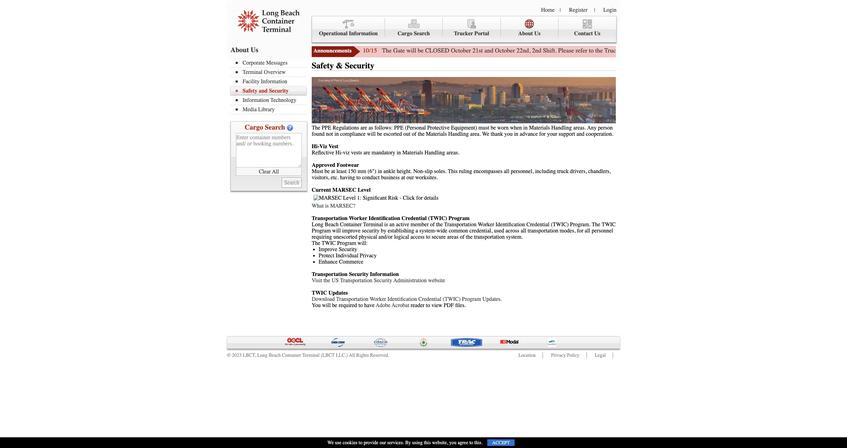 Task type: describe. For each thing, give the bounding box(es) containing it.
escorted
[[384, 131, 402, 137]]

further
[[685, 47, 702, 54]]

viz
[[320, 143, 327, 150]]

marsec level 1: significant risk - click for details image
[[314, 195, 439, 201]]

website,
[[432, 440, 448, 446]]

2 horizontal spatial all
[[585, 228, 591, 234]]

protect
[[319, 253, 334, 259]]

2 horizontal spatial the
[[592, 222, 601, 228]]

member
[[411, 222, 429, 228]]

shift.
[[543, 47, 557, 54]]

0 vertical spatial and
[[485, 47, 494, 54]]

clear all
[[259, 169, 279, 175]]

llc.)
[[336, 353, 348, 359]]

hours
[[634, 47, 649, 54]]

to left "view"
[[426, 302, 430, 309]]

as
[[369, 125, 373, 131]]

location link
[[519, 353, 536, 359]]

privacy inside the improve security protect individual privacy enhance commerce
[[360, 253, 377, 259]]

terminal inside transportation worker identification credential (twic) program long beach container terminal is an active member of the transportation worker identification credential (twic) program. the twic program will improve security by establishing a system-wide common credential, used across all transportation modes, for all personnel requiring unescorted physical and/or logical access to secure areas of the transportation system. the twic program will:
[[363, 222, 383, 228]]

identification inside twic updates download transportation worker identification credential (twic) program updates. you will be required to have adobe acrobat reader to view pdf files.​
[[388, 296, 417, 302]]

this
[[424, 440, 431, 446]]

in right when
[[524, 125, 528, 131]]

height.
[[397, 168, 412, 174]]

this.
[[475, 440, 483, 446]]

0 horizontal spatial us
[[251, 46, 258, 54]]

truck
[[605, 47, 619, 54]]

(lbct
[[321, 353, 335, 359]]

login
[[604, 7, 617, 13]]

for right the details at the top right
[[733, 47, 740, 54]]

be inside twic updates download transportation worker identification credential (twic) program updates. you will be required to have adobe acrobat reader to view pdf files.​
[[332, 302, 337, 309]]

will inside transportation worker identification credential (twic) program long beach container terminal is an active member of the transportation worker identification credential (twic) program. the twic program will improve security by establishing a system-wide common credential, used across all transportation modes, for all personnel requiring unescorted physical and/or logical access to secure areas of the transportation system. the twic program will:
[[332, 228, 341, 234]]

1 horizontal spatial cargo
[[398, 30, 413, 37]]

to left this. at the bottom of the page
[[470, 440, 473, 446]]

1 vertical spatial twic
[[322, 240, 336, 246]]

(twic) left 'program.' on the right of page
[[551, 222, 569, 228]]

​​​​​the
[[312, 125, 320, 131]]

conduct
[[362, 174, 380, 181]]

information up media
[[243, 97, 269, 103]]

2 october from the left
[[495, 47, 515, 54]]

we inside ​​​​​the ppe regulations are as follows: ppe (personal protective equipment) must be worn when in materials handling areas. any person found not in compliance will be escorted out of the materials handling area. we thank you in advance for your support and cooperation.
[[482, 131, 490, 137]]

program up common
[[449, 215, 470, 222]]

using
[[412, 440, 423, 446]]

etc.
[[331, 174, 339, 181]]

areas
[[447, 234, 459, 240]]

approved
[[312, 162, 335, 168]]

corporate
[[243, 60, 265, 66]]

reserved.
[[370, 353, 389, 359]]

information inside transportation security information visit the us transportation security administration website
[[370, 271, 399, 278]]

to inside transportation worker identification credential (twic) program long beach container terminal is an active member of the transportation worker identification credential (twic) program. the twic program will improve security by establishing a system-wide common credential, used across all transportation modes, for all personnel requiring unescorted physical and/or logical access to secure areas of the transportation system. the twic program will:
[[426, 234, 430, 240]]

for inside transportation worker identification credential (twic) program long beach container terminal is an active member of the transportation worker identification credential (twic) program. the twic program will improve security by establishing a system-wide common credential, used across all transportation modes, for all personnel requiring unescorted physical and/or logical access to secure areas of the transportation system. the twic program will:
[[577, 228, 584, 234]]

gate
[[703, 47, 714, 54]]

the inside transportation security information visit the us transportation security administration website
[[324, 278, 330, 284]]

0 horizontal spatial the
[[312, 240, 320, 246]]

credential right across
[[527, 222, 550, 228]]

the up secure
[[436, 222, 443, 228]]

pdf
[[444, 302, 454, 309]]

to left have
[[359, 302, 363, 309]]

us for about us link
[[535, 30, 541, 37]]

operational
[[319, 30, 348, 37]]

10/15 the gate will be closed october 21st and october 22nd, 2nd shift. please refer to the truck gate hours web page for further gate details for the week.
[[363, 47, 766, 54]]

visit
[[312, 278, 322, 284]]

transportation down enhance
[[312, 271, 348, 278]]

rights
[[356, 353, 369, 359]]

current
[[312, 187, 331, 193]]

establishing
[[388, 228, 414, 234]]

lbct,
[[243, 353, 256, 359]]

container inside transportation worker identification credential (twic) program long beach container terminal is an active member of the transportation worker identification credential (twic) program. the twic program will improve security by establishing a system-wide common credential, used across all transportation modes, for all personnel requiring unescorted physical and/or logical access to secure areas of the transportation system. the twic program will:
[[340, 222, 362, 228]]

portal
[[475, 30, 489, 37]]

closed
[[425, 47, 450, 54]]

drivers,
[[570, 168, 587, 174]]

cooperation.
[[586, 131, 614, 137]]

found
[[312, 131, 325, 137]]

1 vertical spatial you
[[449, 440, 457, 446]]

register
[[569, 7, 588, 13]]

viz
[[343, 150, 350, 156]]

0 horizontal spatial about us
[[231, 46, 258, 54]]

updates
[[329, 290, 348, 296]]

active
[[396, 222, 409, 228]]

to right refer
[[589, 47, 594, 54]]

ruling
[[459, 168, 472, 174]]

services.
[[387, 440, 404, 446]]

materials inside hi-viz vest reflective hi-viz vests are mandatory in materials handling areas.
[[403, 150, 423, 156]]

visit the us transportation security administration website link
[[312, 278, 445, 284]]

for inside ​​​​​the ppe regulations are as follows: ppe (personal protective equipment) must be worn when in materials handling areas. any person found not in compliance will be escorted out of the materials handling area. we thank you in advance for your support and cooperation.
[[539, 131, 546, 137]]

all inside button
[[272, 169, 279, 175]]

1 | from the left
[[560, 7, 561, 13]]

accept button
[[488, 440, 515, 446]]

transportation down what is marsec?
[[312, 215, 348, 222]]

when
[[510, 125, 522, 131]]

be left closed
[[418, 47, 424, 54]]

safety & security
[[312, 61, 375, 71]]

clear
[[259, 169, 271, 175]]

location
[[519, 353, 536, 359]]

0 horizontal spatial long
[[257, 353, 268, 359]]

reader
[[411, 302, 425, 309]]

0 horizontal spatial beach
[[269, 353, 281, 359]]

2 gate from the left
[[621, 47, 633, 54]]

improve
[[342, 228, 361, 234]]

view
[[432, 302, 443, 309]]

the right areas
[[466, 234, 473, 240]]

transportation inside twic updates download transportation worker identification credential (twic) program updates. you will be required to have adobe acrobat reader to view pdf files.​
[[336, 296, 369, 302]]

2 horizontal spatial handling
[[552, 125, 572, 131]]

twic inside twic updates download transportation worker identification credential (twic) program updates. you will be required to have adobe acrobat reader to view pdf files.​
[[312, 290, 327, 296]]

to right cookies
[[359, 440, 363, 446]]

security down 10/15 on the top left
[[345, 61, 375, 71]]

0 horizontal spatial search
[[265, 123, 285, 131]]

menu bar containing corporate messages
[[231, 59, 310, 114]]

1 vertical spatial container
[[282, 353, 301, 359]]

information technology link
[[236, 97, 307, 103]]

transportation up areas
[[444, 222, 477, 228]]

1 horizontal spatial hi-
[[336, 150, 343, 156]]

follows:
[[375, 125, 393, 131]]

across
[[506, 228, 520, 234]]

1 vertical spatial cargo search
[[245, 123, 285, 131]]

media library link
[[236, 106, 307, 113]]

physical
[[359, 234, 377, 240]]

will inside ​​​​​the ppe regulations are as follows: ppe (personal protective equipment) must be worn when in materials handling areas. any person found not in compliance will be escorted out of the materials handling area. we thank you in advance for your support and cooperation.
[[367, 131, 376, 137]]

to inside approved footwear must be at least 150 mm (6") in ankle height. non-slip soles. this ruling encompasses all personnel, including truck drivers, chandlers, visitors, etc. having to conduct business at our worksites.
[[357, 174, 361, 181]]

security inside corporate messages terminal overview facility information safety and security information technology media library
[[269, 88, 289, 94]]

security
[[362, 228, 380, 234]]

the left the truck
[[596, 47, 603, 54]]

reflective
[[312, 150, 334, 156]]

1 horizontal spatial transportation
[[528, 228, 559, 234]]

0 horizontal spatial hi-
[[312, 143, 320, 150]]

program up individual
[[337, 240, 356, 246]]

the left week.
[[742, 47, 750, 54]]

terminal overview link
[[236, 69, 307, 75]]

system.
[[506, 234, 523, 240]]

personnel,
[[511, 168, 534, 174]]

secure
[[432, 234, 446, 240]]

least
[[337, 168, 347, 174]]

0 vertical spatial twic
[[602, 222, 616, 228]]

clear all button
[[236, 168, 302, 176]]

access
[[411, 234, 425, 240]]

hi-viz vest reflective hi-viz vests are mandatory in materials handling areas.
[[312, 143, 460, 156]]

corporate messages link
[[236, 60, 307, 66]]

support
[[559, 131, 575, 137]]

in inside approved footwear must be at least 150 mm (6") in ankle height. non-slip soles. this ruling encompasses all personnel, including truck drivers, chandlers, visitors, etc. having to conduct business at our worksites.
[[378, 168, 382, 174]]

1 horizontal spatial materials
[[426, 131, 447, 137]]

a
[[416, 228, 418, 234]]

modes,
[[560, 228, 576, 234]]

chandlers,
[[588, 168, 611, 174]]

information down 'overview'
[[261, 78, 287, 85]]

be right must on the right top
[[491, 125, 496, 131]]

2 horizontal spatial worker
[[478, 222, 494, 228]]

0 horizontal spatial is
[[325, 203, 329, 209]]

will down the cargo search link
[[407, 47, 416, 54]]

accept
[[492, 441, 510, 446]]

your
[[547, 131, 557, 137]]

transportation down commerce
[[340, 278, 373, 284]]

0 horizontal spatial cargo
[[245, 123, 263, 131]]

0 horizontal spatial about
[[231, 46, 249, 54]]

1 horizontal spatial at
[[401, 174, 405, 181]]

search inside 'menu bar'
[[414, 30, 430, 37]]

&
[[336, 61, 343, 71]]

equipment)
[[451, 125, 477, 131]]

contact us
[[574, 30, 601, 37]]

security inside the improve security protect individual privacy enhance commerce
[[339, 246, 357, 253]]

login link
[[604, 7, 617, 13]]

overview
[[264, 69, 286, 75]]

in left advance
[[514, 131, 519, 137]]

required
[[339, 302, 357, 309]]

trucker portal link
[[443, 18, 501, 37]]



Task type: vqa. For each thing, say whether or not it's contained in the screenshot.
1st row
no



Task type: locate. For each thing, give the bounding box(es) containing it.
used
[[494, 228, 504, 234]]

1 vertical spatial terminal
[[363, 222, 383, 228]]

security up the adobe
[[374, 278, 392, 284]]

0 vertical spatial container
[[340, 222, 362, 228]]

is right what
[[325, 203, 329, 209]]

are
[[361, 125, 367, 131], [364, 150, 370, 156]]

program inside twic updates download transportation worker identification credential (twic) program updates. you will be required to have adobe acrobat reader to view pdf files.​
[[462, 296, 481, 302]]

0 horizontal spatial menu bar
[[231, 59, 310, 114]]

0 horizontal spatial container
[[282, 353, 301, 359]]

1 horizontal spatial is
[[385, 222, 388, 228]]

transportation
[[312, 215, 348, 222], [444, 222, 477, 228], [312, 271, 348, 278], [340, 278, 373, 284], [336, 296, 369, 302]]

facility information link
[[236, 78, 307, 85]]

credential inside twic updates download transportation worker identification credential (twic) program updates. you will be required to have adobe acrobat reader to view pdf files.​
[[419, 296, 442, 302]]

1 horizontal spatial safety
[[312, 61, 334, 71]]

0 vertical spatial you
[[505, 131, 513, 137]]

files.​
[[455, 302, 466, 309]]

handling up soles.
[[425, 150, 445, 156]]

security down commerce
[[349, 271, 369, 278]]

announcements
[[314, 48, 352, 54]]

1 horizontal spatial menu bar
[[312, 16, 617, 43]]

of inside ​​​​​the ppe regulations are as follows: ppe (personal protective equipment) must be worn when in materials handling areas. any person found not in compliance will be escorted out of the materials handling area. we thank you in advance for your support and cooperation.
[[412, 131, 417, 137]]

1 horizontal spatial the
[[382, 47, 392, 54]]

2 ppe from the left
[[394, 125, 404, 131]]

2 vertical spatial twic
[[312, 290, 327, 296]]

0 vertical spatial menu bar
[[312, 16, 617, 43]]

0 horizontal spatial handling
[[425, 150, 445, 156]]

of right areas
[[460, 234, 465, 240]]

are right vests
[[364, 150, 370, 156]]

long inside transportation worker identification credential (twic) program long beach container terminal is an active member of the transportation worker identification credential (twic) program. the twic program will improve security by establishing a system-wide common credential, used across all transportation modes, for all personnel requiring unescorted physical and/or logical access to secure areas of the transportation system. the twic program will:
[[312, 222, 324, 228]]

about us link
[[501, 18, 559, 37]]

for right modes, at bottom
[[577, 228, 584, 234]]

0 vertical spatial long
[[312, 222, 324, 228]]

ppe right ​​​​​the
[[322, 125, 331, 131]]

visitors,
[[312, 174, 330, 181]]

gate right the truck
[[621, 47, 633, 54]]

is inside transportation worker identification credential (twic) program long beach container terminal is an active member of the transportation worker identification credential (twic) program. the twic program will improve security by establishing a system-wide common credential, used across all transportation modes, for all personnel requiring unescorted physical and/or logical access to secure areas of the transportation system. the twic program will:
[[385, 222, 388, 228]]

2nd
[[532, 47, 542, 54]]

transportation worker identification credential (twic) program long beach container terminal is an active member of the transportation worker identification credential (twic) program. the twic program will improve security by establishing a system-wide common credential, used across all transportation modes, for all personnel requiring unescorted physical and/or logical access to secure areas of the transportation system. the twic program will:
[[312, 215, 616, 246]]

be down updates
[[332, 302, 337, 309]]

0 horizontal spatial we
[[328, 440, 334, 446]]

1 horizontal spatial container
[[340, 222, 362, 228]]

what is marsec?
[[312, 203, 356, 209]]

beach right lbct,
[[269, 353, 281, 359]]

out
[[404, 131, 411, 137]]

the right 10/15 on the top left
[[382, 47, 392, 54]]

to
[[589, 47, 594, 54], [357, 174, 361, 181], [426, 234, 430, 240], [359, 302, 363, 309], [426, 302, 430, 309], [359, 440, 363, 446], [470, 440, 473, 446]]

| right the home link
[[560, 7, 561, 13]]

library
[[258, 106, 275, 113]]

are inside ​​​​​the ppe regulations are as follows: ppe (personal protective equipment) must be worn when in materials handling areas. any person found not in compliance will be escorted out of the materials handling area. we thank you in advance for your support and cooperation.
[[361, 125, 367, 131]]

0 vertical spatial safety
[[312, 61, 334, 71]]

all
[[504, 168, 510, 174], [521, 228, 527, 234], [585, 228, 591, 234]]

0 horizontal spatial our
[[380, 440, 386, 446]]

22nd,
[[517, 47, 531, 54]]

2 horizontal spatial of
[[460, 234, 465, 240]]

worker left across
[[478, 222, 494, 228]]

to left secure
[[426, 234, 430, 240]]

1 horizontal spatial all
[[521, 228, 527, 234]]

0 horizontal spatial cargo search
[[245, 123, 285, 131]]

1 vertical spatial search
[[265, 123, 285, 131]]

(twic) up the wide
[[428, 215, 447, 222]]

0 horizontal spatial privacy
[[360, 253, 377, 259]]

© 2023 lbct, long beach container terminal (lbct llc.) all rights reserved.
[[227, 353, 389, 359]]

we left use
[[328, 440, 334, 446]]

2 | from the left
[[594, 7, 595, 13]]

2 vertical spatial and
[[577, 131, 585, 137]]

1 vertical spatial safety
[[243, 88, 257, 94]]

privacy left policy
[[551, 353, 566, 359]]

handling left 'any'
[[552, 125, 572, 131]]

about us up 22nd,
[[518, 30, 541, 37]]

the up the protect
[[312, 240, 320, 246]]

and left 'any'
[[577, 131, 585, 137]]

1 vertical spatial long
[[257, 353, 268, 359]]

the right 'program.' on the right of page
[[592, 222, 601, 228]]

our left worksites.
[[407, 174, 414, 181]]

page
[[663, 47, 675, 54]]

trucker portal
[[454, 30, 489, 37]]

(6")
[[368, 168, 377, 174]]

long right lbct,
[[257, 353, 268, 359]]

0 horizontal spatial areas.
[[447, 150, 460, 156]]

0 vertical spatial of
[[412, 131, 417, 137]]

1 horizontal spatial of
[[430, 222, 435, 228]]

1 horizontal spatial handling
[[448, 131, 469, 137]]

2 horizontal spatial us
[[595, 30, 601, 37]]

handling inside hi-viz vest reflective hi-viz vests are mandatory in materials handling areas.
[[425, 150, 445, 156]]

0 horizontal spatial at
[[331, 168, 335, 174]]

website
[[428, 278, 445, 284]]

updates.
[[483, 296, 502, 302]]

gate down the cargo search link
[[393, 47, 405, 54]]

1 horizontal spatial cargo search
[[398, 30, 430, 37]]

are left as
[[361, 125, 367, 131]]

menu bar
[[312, 16, 617, 43], [231, 59, 310, 114]]

terminal up physical
[[363, 222, 383, 228]]

approved footwear must be at least 150 mm (6") in ankle height. non-slip soles. this ruling encompasses all personnel, including truck drivers, chandlers, visitors, etc. having to conduct business at our worksites.
[[312, 162, 611, 181]]

are inside hi-viz vest reflective hi-viz vests are mandatory in materials handling areas.
[[364, 150, 370, 156]]

we
[[482, 131, 490, 137], [328, 440, 334, 446]]

truck
[[558, 168, 569, 174]]

1 october from the left
[[451, 47, 471, 54]]

cargo search inside 'menu bar'
[[398, 30, 430, 37]]

be inside approved footwear must be at least 150 mm (6") in ankle height. non-slip soles. this ruling encompasses all personnel, including truck drivers, chandlers, visitors, etc. having to conduct business at our worksites.
[[325, 168, 330, 174]]

provide
[[364, 440, 379, 446]]

you inside ​​​​​the ppe regulations are as follows: ppe (personal protective equipment) must be worn when in materials handling areas. any person found not in compliance will be escorted out of the materials handling area. we thank you in advance for your support and cooperation.
[[505, 131, 513, 137]]

area.
[[470, 131, 481, 137]]

1 horizontal spatial privacy
[[551, 353, 566, 359]]

and inside corporate messages terminal overview facility information safety and security information technology media library
[[259, 88, 268, 94]]

all right llc.)
[[349, 353, 355, 359]]

and inside ​​​​​the ppe regulations are as follows: ppe (personal protective equipment) must be worn when in materials handling areas. any person found not in compliance will be escorted out of the materials handling area. we thank you in advance for your support and cooperation.
[[577, 131, 585, 137]]

in inside hi-viz vest reflective hi-viz vests are mandatory in materials handling areas.
[[397, 150, 401, 156]]

credential down website on the bottom right
[[419, 296, 442, 302]]

materials right the "(personal"
[[426, 131, 447, 137]]

0 vertical spatial our
[[407, 174, 414, 181]]

1 horizontal spatial gate
[[621, 47, 633, 54]]

0 vertical spatial are
[[361, 125, 367, 131]]

0 horizontal spatial october
[[451, 47, 471, 54]]

2023
[[232, 353, 242, 359]]

corporate messages terminal overview facility information safety and security information technology media library
[[243, 60, 296, 113]]

(twic) right "view"
[[443, 296, 461, 302]]

be right as
[[377, 131, 382, 137]]

all inside approved footwear must be at least 150 mm (6") in ankle height. non-slip soles. this ruling encompasses all personnel, including truck drivers, chandlers, visitors, etc. having to conduct business at our worksites.
[[504, 168, 510, 174]]

1 horizontal spatial long
[[312, 222, 324, 228]]

0 vertical spatial areas.
[[574, 125, 586, 131]]

for
[[676, 47, 683, 54], [733, 47, 740, 54], [539, 131, 546, 137], [577, 228, 584, 234]]

menu bar containing operational information
[[312, 16, 617, 43]]

hi- up footwear
[[336, 150, 343, 156]]

©
[[227, 353, 231, 359]]

areas. left 'any'
[[574, 125, 586, 131]]

1 horizontal spatial ppe
[[394, 125, 404, 131]]

cargo search
[[398, 30, 430, 37], [245, 123, 285, 131]]

contact us link
[[559, 18, 616, 37]]

1 horizontal spatial worker
[[370, 296, 386, 302]]

handling
[[552, 125, 572, 131], [448, 131, 469, 137], [425, 150, 445, 156]]

business
[[381, 174, 400, 181]]

security
[[345, 61, 375, 71], [269, 88, 289, 94], [339, 246, 357, 253], [349, 271, 369, 278], [374, 278, 392, 284]]

0 horizontal spatial materials
[[403, 150, 423, 156]]

marsec
[[333, 187, 356, 193]]

an
[[390, 222, 395, 228]]

1 horizontal spatial and
[[485, 47, 494, 54]]

twic down "visit"
[[312, 290, 327, 296]]

safety down facility on the left top
[[243, 88, 257, 94]]

1 vertical spatial all
[[349, 353, 355, 359]]

| left login link
[[594, 7, 595, 13]]

worker down visit the us transportation security administration website link at bottom
[[370, 296, 386, 302]]

home link
[[541, 7, 555, 13]]

terminal left (lbct
[[302, 353, 320, 359]]

the right out
[[418, 131, 425, 137]]

requiring
[[312, 234, 332, 240]]

0 vertical spatial all
[[272, 169, 279, 175]]

in right not
[[335, 131, 339, 137]]

1 vertical spatial privacy
[[551, 353, 566, 359]]

will:
[[358, 240, 368, 246]]

adobe
[[376, 302, 391, 309]]

all right across
[[521, 228, 527, 234]]

1 vertical spatial areas.
[[447, 150, 460, 156]]

long up requiring
[[312, 222, 324, 228]]

must
[[479, 125, 490, 131]]

1 vertical spatial are
[[364, 150, 370, 156]]

you left agree
[[449, 440, 457, 446]]

1 vertical spatial we
[[328, 440, 334, 446]]

person
[[598, 125, 613, 131]]

for right page
[[676, 47, 683, 54]]

0 vertical spatial about us
[[518, 30, 541, 37]]

will right the compliance
[[367, 131, 376, 137]]

improve
[[319, 246, 338, 253]]

soles.
[[434, 168, 447, 174]]

materials down out
[[403, 150, 423, 156]]

privacy down will:
[[360, 253, 377, 259]]

areas. inside ​​​​​the ppe regulations are as follows: ppe (personal protective equipment) must be worn when in materials handling areas. any person found not in compliance will be escorted out of the materials handling area. we thank you in advance for your support and cooperation.
[[574, 125, 586, 131]]

1 vertical spatial cargo
[[245, 123, 263, 131]]

the
[[382, 47, 392, 54], [592, 222, 601, 228], [312, 240, 320, 246]]

0 vertical spatial terminal
[[243, 69, 263, 75]]

1 horizontal spatial about
[[518, 30, 533, 37]]

the inside ​​​​​the ppe regulations are as follows: ppe (personal protective equipment) must be worn when in materials handling areas. any person found not in compliance will be escorted out of the materials handling area. we thank you in advance for your support and cooperation.
[[418, 131, 425, 137]]

terminal inside corporate messages terminal overview facility information safety and security information technology media library
[[243, 69, 263, 75]]

1 vertical spatial about us
[[231, 46, 258, 54]]

about
[[518, 30, 533, 37], [231, 46, 249, 54]]

safety and security link
[[236, 88, 307, 94]]

terminal down corporate
[[243, 69, 263, 75]]

0 vertical spatial about
[[518, 30, 533, 37]]

transportation down "us"
[[336, 296, 369, 302]]

will inside twic updates download transportation worker identification credential (twic) program updates. you will be required to have adobe acrobat reader to view pdf files.​
[[322, 302, 331, 309]]

trucker
[[454, 30, 473, 37]]

|
[[560, 7, 561, 13], [594, 7, 595, 13]]

0 horizontal spatial ppe
[[322, 125, 331, 131]]

our right provide
[[380, 440, 386, 446]]

to right 150
[[357, 174, 361, 181]]

0 vertical spatial the
[[382, 47, 392, 54]]

at left the least
[[331, 168, 335, 174]]

areas.
[[574, 125, 586, 131], [447, 150, 460, 156]]

is left "an"
[[385, 222, 388, 228]]

mm
[[358, 168, 366, 174]]

us up 2nd in the top of the page
[[535, 30, 541, 37]]

transportation left modes, at bottom
[[528, 228, 559, 234]]

1 horizontal spatial we
[[482, 131, 490, 137]]

in
[[524, 125, 528, 131], [335, 131, 339, 137], [514, 131, 519, 137], [397, 150, 401, 156], [378, 168, 382, 174]]

Enter container numbers and/ or booking numbers.  text field
[[236, 133, 302, 168]]

worker up improve
[[349, 215, 367, 222]]

transportation left across
[[474, 234, 505, 240]]

program
[[449, 215, 470, 222], [312, 228, 331, 234], [337, 240, 356, 246], [462, 296, 481, 302]]

handling left area.
[[448, 131, 469, 137]]

october left 21st
[[451, 47, 471, 54]]

week.
[[751, 47, 766, 54]]

will
[[407, 47, 416, 54], [367, 131, 376, 137], [332, 228, 341, 234], [322, 302, 331, 309]]

you right thank
[[505, 131, 513, 137]]

and/or
[[379, 234, 393, 240]]

at right business
[[401, 174, 405, 181]]

legal
[[595, 353, 606, 359]]

0 horizontal spatial terminal
[[243, 69, 263, 75]]

1 vertical spatial beach
[[269, 353, 281, 359]]

1 horizontal spatial |
[[594, 7, 595, 13]]

home
[[541, 7, 555, 13]]

cargo search down library at top
[[245, 123, 285, 131]]

logical
[[394, 234, 409, 240]]

worksites.
[[415, 174, 438, 181]]

transportation security information visit the us transportation security administration website
[[312, 271, 445, 284]]

non-
[[414, 168, 425, 174]]

materials right when
[[529, 125, 550, 131]]

cookies
[[343, 440, 358, 446]]

our inside approved footwear must be at least 150 mm (6") in ankle height. non-slip soles. this ruling encompasses all personnel, including truck drivers, chandlers, visitors, etc. having to conduct business at our worksites.
[[407, 174, 414, 181]]

please
[[558, 47, 574, 54]]

all left personnel
[[585, 228, 591, 234]]

0 vertical spatial beach
[[325, 222, 339, 228]]

None submit
[[282, 178, 302, 188]]

0 vertical spatial we
[[482, 131, 490, 137]]

areas. inside hi-viz vest reflective hi-viz vests are mandatory in materials handling areas.
[[447, 150, 460, 156]]

0 horizontal spatial of
[[412, 131, 417, 137]]

information up 10/15 on the top left
[[349, 30, 378, 37]]

search up closed
[[414, 30, 430, 37]]

1 horizontal spatial october
[[495, 47, 515, 54]]

us right contact
[[595, 30, 601, 37]]

1 horizontal spatial you
[[505, 131, 513, 137]]

operational information
[[319, 30, 378, 37]]

0 vertical spatial is
[[325, 203, 329, 209]]

2 vertical spatial of
[[460, 234, 465, 240]]

2 horizontal spatial materials
[[529, 125, 550, 131]]

privacy policy
[[551, 353, 580, 359]]

program up the improve
[[312, 228, 331, 234]]

2 horizontal spatial and
[[577, 131, 585, 137]]

cargo search up closed
[[398, 30, 430, 37]]

use
[[335, 440, 342, 446]]

all left the personnel,
[[504, 168, 510, 174]]

compliance
[[340, 131, 366, 137]]

0 horizontal spatial all
[[272, 169, 279, 175]]

1 horizontal spatial all
[[349, 353, 355, 359]]

protective
[[427, 125, 450, 131]]

1 vertical spatial our
[[380, 440, 386, 446]]

2 vertical spatial the
[[312, 240, 320, 246]]

about us up corporate
[[231, 46, 258, 54]]

1 ppe from the left
[[322, 125, 331, 131]]

2 vertical spatial terminal
[[302, 353, 320, 359]]

0 horizontal spatial and
[[259, 88, 268, 94]]

web
[[651, 47, 661, 54]]

0 horizontal spatial gate
[[393, 47, 405, 54]]

safety left &
[[312, 61, 334, 71]]

twic up the protect
[[322, 240, 336, 246]]

and right 21st
[[485, 47, 494, 54]]

search down media library link
[[265, 123, 285, 131]]

will left improve
[[332, 228, 341, 234]]

1 vertical spatial about
[[231, 46, 249, 54]]

(twic)
[[428, 215, 447, 222], [551, 222, 569, 228], [443, 296, 461, 302]]

you
[[312, 302, 321, 309]]

safety inside corporate messages terminal overview facility information safety and security information technology media library
[[243, 88, 257, 94]]

credential up a in the bottom of the page
[[402, 215, 427, 222]]

the left "us"
[[324, 278, 330, 284]]

enhance
[[319, 259, 338, 265]]

1 horizontal spatial terminal
[[302, 353, 320, 359]]

hi- down found
[[312, 143, 320, 150]]

us
[[535, 30, 541, 37], [595, 30, 601, 37], [251, 46, 258, 54]]

0 horizontal spatial worker
[[349, 215, 367, 222]]

download transportation worker identification credential (twic) program updates. link
[[312, 296, 502, 302]]

(twic) inside twic updates download transportation worker identification credential (twic) program updates. you will be required to have adobe acrobat reader to view pdf files.​
[[443, 296, 461, 302]]

cargo
[[398, 30, 413, 37], [245, 123, 263, 131]]

of left the wide
[[430, 222, 435, 228]]

we right area.
[[482, 131, 490, 137]]

and up information technology link
[[259, 88, 268, 94]]

what is marsec? link
[[312, 203, 356, 209]]

1 horizontal spatial us
[[535, 30, 541, 37]]

beach inside transportation worker identification credential (twic) program long beach container terminal is an active member of the transportation worker identification credential (twic) program. the twic program will improve security by establishing a system-wide common credential, used across all transportation modes, for all personnel requiring unescorted physical and/or logical access to secure areas of the transportation system. the twic program will:
[[325, 222, 339, 228]]

we use cookies to provide our services. by using this website, you agree to this.
[[328, 440, 483, 446]]

us for contact us link
[[595, 30, 601, 37]]

0 horizontal spatial all
[[504, 168, 510, 174]]

1 gate from the left
[[393, 47, 405, 54]]

worker inside twic updates download transportation worker identification credential (twic) program updates. you will be required to have adobe acrobat reader to view pdf files.​
[[370, 296, 386, 302]]

0 horizontal spatial transportation
[[474, 234, 505, 240]]

1 horizontal spatial search
[[414, 30, 430, 37]]



